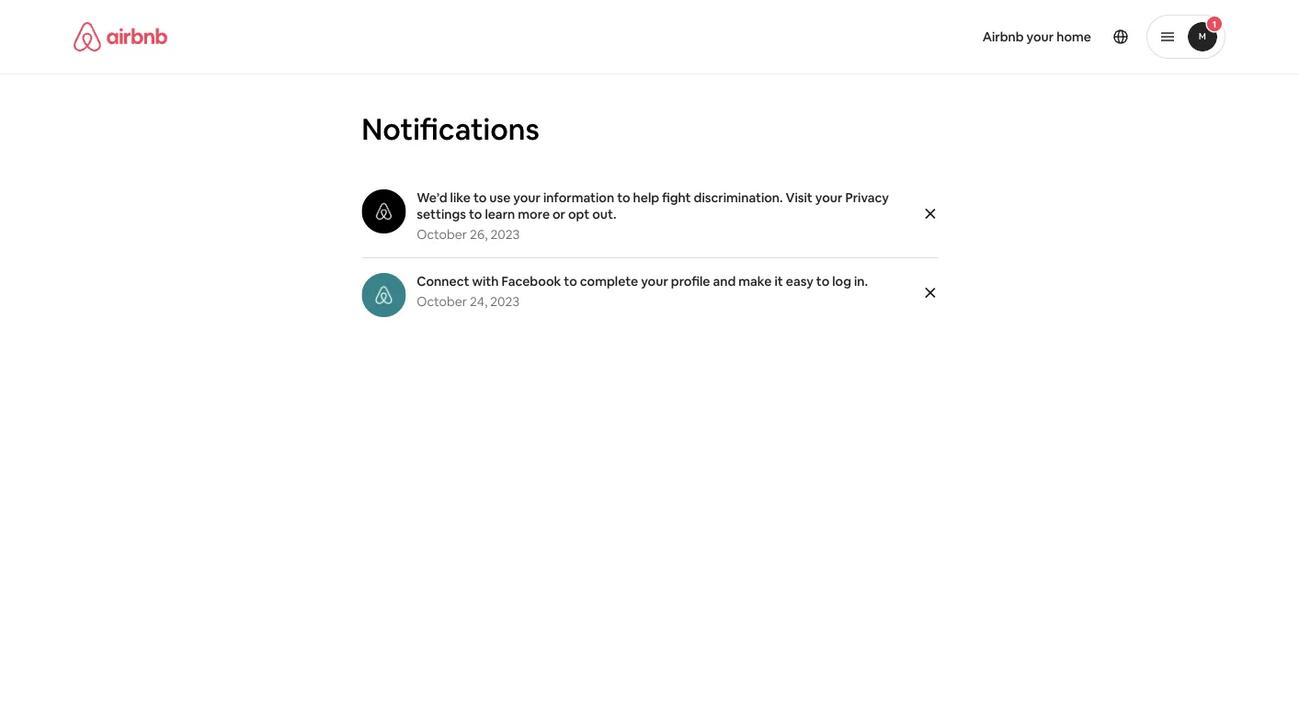 Task type: vqa. For each thing, say whether or not it's contained in the screenshot.
the 1 dropdown button
yes



Task type: locate. For each thing, give the bounding box(es) containing it.
help
[[633, 189, 659, 206]]

out.
[[592, 206, 617, 223]]

october inside we'd like to use your information to help fight discrimination. visit your privacy settings to learn more or opt out. october 26, 2023
[[417, 226, 467, 243]]

notifications
[[362, 109, 540, 148]]

26,
[[470, 226, 488, 243]]

october down connect
[[417, 293, 467, 310]]

2 october from the top
[[417, 293, 467, 310]]

in.
[[854, 273, 868, 290]]

more
[[518, 206, 550, 223]]

home
[[1057, 29, 1091, 45]]

2023 down learn at top
[[490, 226, 520, 243]]

october
[[417, 226, 467, 243], [417, 293, 467, 310]]

privacy
[[845, 189, 889, 206]]

your right use
[[513, 189, 541, 206]]

to left log
[[816, 273, 830, 290]]

0 vertical spatial october
[[417, 226, 467, 243]]

your
[[1027, 29, 1054, 45], [513, 189, 541, 206], [815, 189, 843, 206], [641, 273, 668, 290]]

and
[[713, 273, 736, 290]]

profile element
[[672, 0, 1226, 74]]

to up 26, at left top
[[469, 206, 482, 223]]

1 button
[[1147, 15, 1226, 59]]

1 vertical spatial october
[[417, 293, 467, 310]]

to
[[473, 189, 487, 206], [617, 189, 630, 206], [469, 206, 482, 223], [564, 273, 577, 290], [816, 273, 830, 290]]

your left profile
[[641, 273, 668, 290]]

learn
[[485, 206, 515, 223]]

settings
[[417, 206, 466, 223]]

use
[[489, 189, 511, 206]]

information
[[543, 189, 614, 206]]

connect
[[417, 273, 469, 290]]

fight
[[662, 189, 691, 206]]

your left home
[[1027, 29, 1054, 45]]

0 vertical spatial 2023
[[490, 226, 520, 243]]

complete
[[580, 273, 638, 290]]

2 2023 from the top
[[490, 293, 520, 310]]

your right visit
[[815, 189, 843, 206]]

1 october from the top
[[417, 226, 467, 243]]

airbnb
[[983, 29, 1024, 45]]

make
[[739, 273, 772, 290]]

2023
[[490, 226, 520, 243], [490, 293, 520, 310]]

to right like
[[473, 189, 487, 206]]

airbnb your home
[[983, 29, 1091, 45]]

to left complete
[[564, 273, 577, 290]]

october down the settings
[[417, 226, 467, 243]]

2023 right 24,
[[490, 293, 520, 310]]

facebook
[[502, 273, 561, 290]]

1 vertical spatial 2023
[[490, 293, 520, 310]]

visit
[[786, 189, 813, 206]]

1 2023 from the top
[[490, 226, 520, 243]]

easy
[[786, 273, 814, 290]]



Task type: describe. For each thing, give the bounding box(es) containing it.
we'd
[[417, 189, 447, 206]]

profile
[[671, 273, 710, 290]]

1
[[1213, 18, 1217, 30]]

2023 inside we'd like to use your information to help fight discrimination. visit your privacy settings to learn more or opt out. october 26, 2023
[[490, 226, 520, 243]]

log
[[832, 273, 851, 290]]

connect with facebook to complete your profile and make it easy to log in. october 24, 2023
[[417, 273, 868, 310]]

or
[[553, 206, 565, 223]]

airbnb your home link
[[972, 17, 1102, 56]]

opt
[[568, 206, 590, 223]]

discrimination.
[[694, 189, 783, 206]]

your inside connect with facebook to complete your profile and make it easy to log in. october 24, 2023
[[641, 273, 668, 290]]

2023 inside connect with facebook to complete your profile and make it easy to log in. october 24, 2023
[[490, 293, 520, 310]]

with
[[472, 273, 499, 290]]

to left help
[[617, 189, 630, 206]]

like
[[450, 189, 471, 206]]

your inside airbnb your home link
[[1027, 29, 1054, 45]]

we'd like to use your information to help fight discrimination. visit your privacy settings to learn more or opt out. october 26, 2023
[[417, 189, 889, 243]]

it
[[775, 273, 783, 290]]

october inside connect with facebook to complete your profile and make it easy to log in. october 24, 2023
[[417, 293, 467, 310]]

24,
[[470, 293, 487, 310]]



